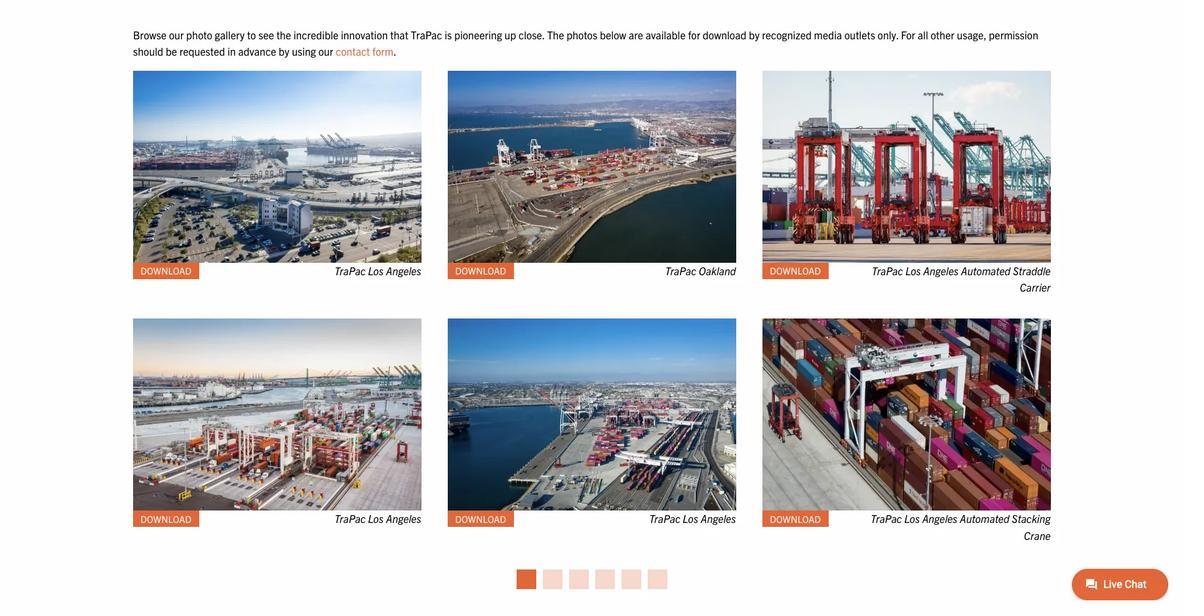 Task type: locate. For each thing, give the bounding box(es) containing it.
contact
[[336, 45, 370, 58]]

by right download
[[749, 28, 760, 41]]

that
[[390, 28, 408, 41]]

1 vertical spatial our
[[318, 45, 333, 58]]

download
[[141, 265, 192, 277], [456, 265, 507, 277], [770, 265, 821, 277], [141, 513, 192, 525], [456, 513, 507, 525], [770, 513, 821, 525]]

media
[[814, 28, 842, 41]]

0 vertical spatial automated
[[962, 264, 1011, 277]]

trapac los angeles image for trapac oakland
[[133, 71, 422, 263]]

by
[[749, 28, 760, 41], [279, 45, 290, 58]]

trapac
[[411, 28, 442, 41], [335, 264, 366, 277], [666, 264, 697, 277], [872, 264, 904, 277], [335, 513, 366, 526], [650, 513, 681, 526], [871, 513, 902, 526]]

recognized
[[762, 28, 812, 41]]

contact form .
[[336, 45, 397, 58]]

the
[[276, 28, 291, 41]]

are
[[629, 28, 643, 41]]

1 vertical spatial automated
[[960, 513, 1010, 526]]

incredible
[[294, 28, 339, 41]]

0 vertical spatial our
[[169, 28, 184, 41]]

trapac los angeles
[[335, 264, 422, 277], [335, 513, 422, 526], [650, 513, 736, 526]]

angeles
[[386, 264, 422, 277], [924, 264, 959, 277], [386, 513, 422, 526], [701, 513, 736, 526], [923, 513, 958, 526]]

los inside the trapac los angeles automated stacking crane
[[905, 513, 920, 526]]

tab list
[[120, 567, 1064, 589]]

permission
[[989, 28, 1039, 41]]

0 vertical spatial by
[[749, 28, 760, 41]]

automated inside trapac los angeles automated straddle carrier
[[962, 264, 1011, 277]]

carrier
[[1020, 281, 1051, 294]]

up
[[505, 28, 516, 41]]

by down the
[[279, 45, 290, 58]]

all
[[918, 28, 928, 41]]

trapac los angeles automated straddle carrier
[[872, 264, 1051, 294]]

our
[[169, 28, 184, 41], [318, 45, 333, 58]]

automated left straddle
[[962, 264, 1011, 277]]

is
[[445, 28, 452, 41]]

oakland
[[699, 264, 736, 277]]

our down "incredible"
[[318, 45, 333, 58]]

browse
[[133, 28, 167, 41]]

0 horizontal spatial our
[[169, 28, 184, 41]]

pioneering
[[454, 28, 502, 41]]

to
[[247, 28, 256, 41]]

gallery
[[215, 28, 245, 41]]

trapac los angeles image
[[133, 71, 422, 263], [133, 319, 422, 511], [448, 319, 736, 511]]

in
[[227, 45, 236, 58]]

usage,
[[957, 28, 987, 41]]

below
[[600, 28, 626, 41]]

browse our photo gallery to see the incredible innovation that trapac is pioneering up close. the photos below are available for download by recognized media outlets only. for all other usage, permission should be requested in advance by using our
[[133, 28, 1039, 58]]

automated inside the trapac los angeles automated stacking crane
[[960, 513, 1010, 526]]

innovation
[[341, 28, 388, 41]]

photos
[[567, 28, 598, 41]]

main content
[[120, 27, 1184, 589]]

download link
[[133, 263, 200, 279], [448, 263, 514, 279], [763, 263, 829, 279], [133, 511, 200, 528], [448, 511, 514, 528], [763, 511, 829, 528]]

angeles inside trapac los angeles automated straddle carrier
[[924, 264, 959, 277]]

los
[[368, 264, 384, 277], [906, 264, 921, 277], [368, 513, 384, 526], [683, 513, 699, 526], [905, 513, 920, 526]]

trapac oakland
[[666, 264, 736, 277]]

our up be
[[169, 28, 184, 41]]

only.
[[878, 28, 899, 41]]

automated
[[962, 264, 1011, 277], [960, 513, 1010, 526]]

automated left stacking
[[960, 513, 1010, 526]]

0 horizontal spatial by
[[279, 45, 290, 58]]

tab panel
[[120, 71, 1064, 567]]



Task type: describe. For each thing, give the bounding box(es) containing it.
1 horizontal spatial by
[[749, 28, 760, 41]]

straddle
[[1014, 264, 1051, 277]]

1 horizontal spatial our
[[318, 45, 333, 58]]

see
[[258, 28, 274, 41]]

trapac oakland image
[[448, 71, 736, 263]]

.
[[394, 45, 397, 58]]

using
[[292, 45, 316, 58]]

trapac los angeles automated stacking crane image
[[763, 319, 1051, 511]]

available
[[646, 28, 686, 41]]

for
[[901, 28, 916, 41]]

trapac inside browse our photo gallery to see the incredible innovation that trapac is pioneering up close. the photos below are available for download by recognized media outlets only. for all other usage, permission should be requested in advance by using our
[[411, 28, 442, 41]]

should
[[133, 45, 163, 58]]

automated for stacking
[[960, 513, 1010, 526]]

contact form link
[[336, 45, 394, 58]]

advance
[[238, 45, 276, 58]]

trapac inside the trapac los angeles automated stacking crane
[[871, 513, 902, 526]]

1 vertical spatial by
[[279, 45, 290, 58]]

requested
[[179, 45, 225, 58]]

trapac los angeles for trapac los angeles
[[335, 513, 422, 526]]

form
[[372, 45, 394, 58]]

download
[[703, 28, 747, 41]]

trapac inside trapac los angeles automated straddle carrier
[[872, 264, 904, 277]]

for
[[688, 28, 701, 41]]

automated for straddle
[[962, 264, 1011, 277]]

be
[[166, 45, 177, 58]]

trapac los angeles image for trapac los angeles
[[133, 319, 422, 511]]

trapac los angeles automated straddle carrier image
[[763, 71, 1051, 263]]

outlets
[[845, 28, 875, 41]]

los inside trapac los angeles automated straddle carrier
[[906, 264, 921, 277]]

other
[[931, 28, 955, 41]]

trapac los angeles automated stacking crane
[[871, 513, 1051, 542]]

trapac los angeles for trapac oakland
[[335, 264, 422, 277]]

the
[[547, 28, 564, 41]]

main content containing browse our photo gallery to see the incredible innovation that trapac is pioneering up close. the photos below are available for download by recognized media outlets only. for all other usage, permission should be requested in advance by using our
[[120, 27, 1184, 589]]

close.
[[519, 28, 545, 41]]

angeles inside the trapac los angeles automated stacking crane
[[923, 513, 958, 526]]

photo
[[186, 28, 212, 41]]

tab panel containing trapac los angeles
[[120, 71, 1064, 567]]

stacking
[[1012, 513, 1051, 526]]

crane
[[1025, 529, 1051, 542]]



Task type: vqa. For each thing, say whether or not it's contained in the screenshot.
1st a from right
no



